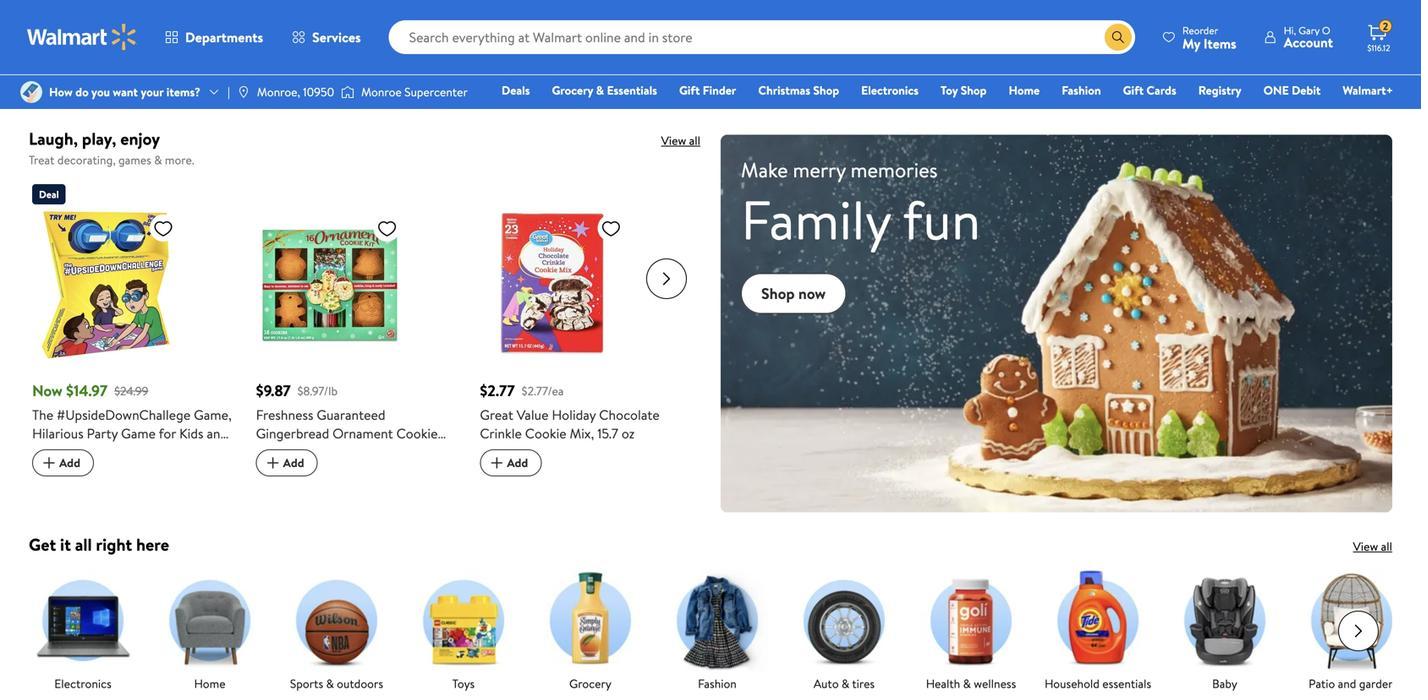 Task type: locate. For each thing, give the bounding box(es) containing it.
mix,
[[570, 425, 594, 443]]

0 horizontal spatial add
[[59, 455, 80, 472]]

health
[[926, 676, 960, 693]]

1 horizontal spatial home link
[[1001, 81, 1047, 99]]

Walmart Site-Wide search field
[[389, 20, 1135, 54]]

0 horizontal spatial cookie
[[396, 425, 438, 443]]

2 right family,
[[76, 443, 83, 462]]

& inside laugh, play, enjoy treat decorating, games & more.
[[154, 152, 162, 168]]

add
[[59, 455, 80, 472], [283, 455, 304, 472], [507, 455, 528, 472]]

2 horizontal spatial all
[[1381, 539, 1392, 555]]

1 horizontal spatial cookie
[[525, 425, 566, 443]]

0 horizontal spatial fashion
[[698, 676, 737, 693]]

add button down hilarious
[[32, 450, 94, 477]]

0 horizontal spatial shop
[[761, 283, 795, 305]]

1 horizontal spatial view
[[1353, 539, 1378, 555]]

view all link for next slide for hero3across list image
[[661, 132, 700, 149]]

get
[[29, 533, 56, 557]]

0 vertical spatial electronics
[[861, 82, 919, 99]]

gift for gift cards
[[1123, 82, 1144, 99]]

2 product group from the left
[[256, 178, 456, 478]]

1 product group from the left
[[32, 178, 232, 478]]

0 vertical spatial view all link
[[661, 132, 700, 149]]

0 horizontal spatial home link
[[159, 570, 261, 693]]

0 horizontal spatial electronics link
[[32, 570, 134, 693]]

shop right christmas
[[813, 82, 839, 99]]

search icon image
[[1111, 30, 1125, 44]]

2 horizontal spatial product group
[[480, 178, 680, 478]]

3 sponsored from the left
[[1346, 81, 1392, 95]]

add down gingerbread
[[283, 455, 304, 472]]

toy shop
[[941, 82, 987, 99]]

0 horizontal spatial and
[[207, 425, 228, 443]]

home
[[1009, 82, 1040, 99], [194, 676, 225, 693]]

sponsored
[[423, 81, 470, 95], [885, 81, 931, 95], [1346, 81, 1392, 95]]

& left more.
[[154, 152, 162, 168]]

more.
[[165, 152, 194, 168]]

3 product group from the left
[[480, 178, 680, 478]]

add to favorites list, the #upsidedownchallege game, hilarious party game for kids and family, 2  players". image
[[153, 218, 173, 239]]

0 vertical spatial view all
[[661, 132, 700, 149]]

shop inside the toy shop 'link'
[[961, 82, 987, 99]]

0 vertical spatial grocery
[[552, 82, 593, 99]]

outdoors
[[337, 676, 383, 693]]

and right patio at bottom
[[1338, 676, 1356, 693]]

1 vertical spatial fashion link
[[667, 570, 768, 693]]

3 add button from the left
[[480, 450, 542, 477]]

0 horizontal spatial view
[[661, 132, 686, 149]]

want
[[113, 84, 138, 100]]

shop now link
[[741, 274, 846, 314]]

1 horizontal spatial fashion
[[1062, 82, 1101, 99]]

registry link
[[1191, 81, 1249, 99]]

1 vertical spatial electronics
[[54, 676, 111, 693]]

1 add to cart image from the left
[[39, 453, 59, 474]]

sports & outdoors
[[290, 676, 383, 693]]

1 cookie from the left
[[396, 425, 438, 443]]

add to cart image
[[39, 453, 59, 474], [487, 453, 507, 474]]

1 horizontal spatial product group
[[256, 178, 456, 478]]

get it all right here
[[29, 533, 169, 557]]

cookie right the ornament
[[396, 425, 438, 443]]

0 vertical spatial home link
[[1001, 81, 1047, 99]]

& left essentials
[[596, 82, 604, 99]]

1 horizontal spatial add
[[283, 455, 304, 472]]

gift cards
[[1123, 82, 1176, 99]]

1 horizontal spatial  image
[[237, 85, 250, 99]]

 image right |
[[237, 85, 250, 99]]

gift left finder
[[679, 82, 700, 99]]

reorder
[[1182, 23, 1218, 38]]

how do you want your items?
[[49, 84, 200, 100]]

view all link for next slide for departmentsgrid list icon
[[1353, 539, 1392, 555]]

add button for $9.87
[[256, 450, 318, 477]]

1 horizontal spatial all
[[689, 132, 700, 149]]

grocery
[[552, 82, 593, 99], [569, 676, 611, 693]]

shop
[[813, 82, 839, 99], [961, 82, 987, 99], [761, 283, 795, 305]]

add to cart image down hilarious
[[39, 453, 59, 474]]

0 horizontal spatial 2
[[76, 443, 83, 462]]

 image left how
[[20, 81, 42, 103]]

electronics link
[[854, 81, 926, 99], [32, 570, 134, 693]]

essentials
[[1102, 676, 1151, 693]]

view for view all link corresponding to next slide for hero3across list image
[[661, 132, 686, 149]]

cookie left mix,
[[525, 425, 566, 443]]

cards
[[1146, 82, 1176, 99]]

services button
[[278, 17, 375, 58]]

2 add to cart image from the left
[[487, 453, 507, 474]]

family,
[[32, 443, 73, 462]]

next slide for hero3across list image
[[646, 259, 687, 300]]

0 vertical spatial 2
[[1383, 19, 1388, 34]]

0 horizontal spatial electronics
[[54, 676, 111, 693]]

Search search field
[[389, 20, 1135, 54]]

$116.12
[[1367, 42, 1390, 54]]

decorating,
[[57, 152, 116, 168]]

baby link
[[1174, 570, 1276, 693]]

add down crinkle
[[507, 455, 528, 472]]

0 horizontal spatial all
[[75, 533, 92, 557]]

deal
[[39, 187, 59, 202]]

cookie inside $2.77 $2.77/ea great value holiday chocolate crinkle cookie mix, 15.7 oz
[[525, 425, 566, 443]]

1 horizontal spatial gift
[[1123, 82, 1144, 99]]

add for $2.77
[[507, 455, 528, 472]]

0 vertical spatial fashion link
[[1054, 81, 1109, 99]]

0 horizontal spatial product group
[[32, 178, 232, 478]]

& for auto
[[842, 676, 849, 693]]

2 gift from the left
[[1123, 82, 1144, 99]]

2 cookie from the left
[[525, 425, 566, 443]]

party
[[87, 425, 118, 443]]

sponsored right monroe
[[423, 81, 470, 95]]

gift inside gift finder link
[[679, 82, 700, 99]]

$9.87 $8.97/lb freshness guaranteed gingerbread ornament cookie kit, 17.6 oz, 16 count
[[256, 381, 438, 462]]

grocery for grocery
[[569, 676, 611, 693]]

 image
[[20, 81, 42, 103], [237, 85, 250, 99]]

toys
[[452, 676, 475, 693]]

cookie inside $9.87 $8.97/lb freshness guaranteed gingerbread ornament cookie kit, 17.6 oz, 16 count
[[396, 425, 438, 443]]

add to favorites list, freshness guaranteed gingerbread ornament cookie kit, 17.6 oz, 16 count image
[[377, 218, 397, 239]]

add button down crinkle
[[480, 450, 542, 477]]

1 horizontal spatial view all link
[[1353, 539, 1392, 555]]

$9.87
[[256, 381, 291, 402]]

0 horizontal spatial sponsored
[[423, 81, 470, 95]]

1 horizontal spatial home
[[1009, 82, 1040, 99]]

0 vertical spatial electronics link
[[854, 81, 926, 99]]

3 add from the left
[[507, 455, 528, 472]]

1 horizontal spatial sponsored
[[885, 81, 931, 95]]

sponsored down $116.12
[[1346, 81, 1392, 95]]

17.6
[[279, 443, 299, 462]]

1 vertical spatial view all link
[[1353, 539, 1392, 555]]

household essentials
[[1045, 676, 1151, 693]]

grocery link
[[540, 570, 641, 693]]

and right kids
[[207, 425, 228, 443]]

0 horizontal spatial fashion link
[[667, 570, 768, 693]]

0 horizontal spatial gift
[[679, 82, 700, 99]]

gift for gift finder
[[679, 82, 700, 99]]

1 vertical spatial view all
[[1353, 539, 1392, 555]]

play,
[[82, 127, 116, 151]]

0 vertical spatial view
[[661, 132, 686, 149]]

laugh,
[[29, 127, 78, 151]]

0 horizontal spatial add to cart image
[[39, 453, 59, 474]]

for
[[159, 425, 176, 443]]

1 vertical spatial home
[[194, 676, 225, 693]]

& right sports
[[326, 676, 334, 693]]

and
[[207, 425, 228, 443], [1338, 676, 1356, 693]]

view all for view all link corresponding to next slide for hero3across list image
[[661, 132, 700, 149]]

1 horizontal spatial and
[[1338, 676, 1356, 693]]

grocery & essentials
[[552, 82, 657, 99]]

shop inside christmas shop link
[[813, 82, 839, 99]]

0 vertical spatial and
[[207, 425, 228, 443]]

1 vertical spatial 2
[[76, 443, 83, 462]]

cookie
[[396, 425, 438, 443], [525, 425, 566, 443]]

1 sponsored from the left
[[423, 81, 470, 95]]

0 horizontal spatial  image
[[20, 81, 42, 103]]

1 horizontal spatial shop
[[813, 82, 839, 99]]

gift left cards
[[1123, 82, 1144, 99]]

add down hilarious
[[59, 455, 80, 472]]

1 horizontal spatial 2
[[1383, 19, 1388, 34]]

oz
[[622, 425, 635, 443]]

here
[[136, 533, 169, 557]]

shop right toy
[[961, 82, 987, 99]]

view all
[[661, 132, 700, 149], [1353, 539, 1392, 555]]

& right health
[[963, 676, 971, 693]]

2 add from the left
[[283, 455, 304, 472]]

add to favorites list, great value holiday chocolate crinkle cookie mix, 15.7 oz image
[[601, 218, 621, 239]]

toys link
[[413, 570, 514, 693]]

the
[[32, 406, 53, 425]]

1 horizontal spatial add to cart image
[[487, 453, 507, 474]]

0 horizontal spatial view all link
[[661, 132, 700, 149]]

0 horizontal spatial view all
[[661, 132, 700, 149]]

add to cart image down crinkle
[[487, 453, 507, 474]]

deals link
[[494, 81, 538, 99]]

2 horizontal spatial add button
[[480, 450, 542, 477]]

christmas shop link
[[751, 81, 847, 99]]

& left the tires
[[842, 676, 849, 693]]

finder
[[703, 82, 736, 99]]

departments button
[[151, 17, 278, 58]]

add to cart image
[[263, 453, 283, 474]]

2 horizontal spatial add
[[507, 455, 528, 472]]

electronics
[[861, 82, 919, 99], [54, 676, 111, 693]]

game,
[[194, 406, 232, 425]]

2 horizontal spatial sponsored
[[1346, 81, 1392, 95]]

o
[[1322, 23, 1330, 38]]

2 horizontal spatial shop
[[961, 82, 987, 99]]

1 horizontal spatial add button
[[256, 450, 318, 477]]

2 add button from the left
[[256, 450, 318, 477]]

gift inside gift cards link
[[1123, 82, 1144, 99]]

product group
[[32, 178, 232, 478], [256, 178, 456, 478], [480, 178, 680, 478]]

view all for view all link associated with next slide for departmentsgrid list icon
[[1353, 539, 1392, 555]]

essentials
[[607, 82, 657, 99]]

all for next slide for departmentsgrid list icon
[[1381, 539, 1392, 555]]

gingerbread
[[256, 425, 329, 443]]

1 vertical spatial view
[[1353, 539, 1378, 555]]

toy shop link
[[933, 81, 994, 99]]

sponsored left toy
[[885, 81, 931, 95]]

items?
[[166, 84, 200, 100]]

fashion
[[1062, 82, 1101, 99], [698, 676, 737, 693]]

great
[[480, 406, 513, 425]]

one debit
[[1263, 82, 1321, 99]]

view for view all link associated with next slide for departmentsgrid list icon
[[1353, 539, 1378, 555]]

add button down gingerbread
[[256, 450, 318, 477]]

 image
[[341, 84, 355, 101]]

laugh, play, enjoy treat decorating, games & more.
[[29, 127, 194, 168]]

0 horizontal spatial add button
[[32, 450, 94, 477]]

1 add from the left
[[59, 455, 80, 472]]

kit,
[[256, 443, 276, 462]]

 image for how do you want your items?
[[20, 81, 42, 103]]

gary
[[1299, 23, 1320, 38]]

1 gift from the left
[[679, 82, 700, 99]]

shop now
[[761, 283, 826, 305]]

family
[[741, 182, 891, 257]]

1 vertical spatial grocery
[[569, 676, 611, 693]]

2 up $116.12
[[1383, 19, 1388, 34]]

1 horizontal spatial view all
[[1353, 539, 1392, 555]]

crinkle
[[480, 425, 522, 443]]

&
[[596, 82, 604, 99], [154, 152, 162, 168], [326, 676, 334, 693], [842, 676, 849, 693], [963, 676, 971, 693]]

shop left now
[[761, 283, 795, 305]]

2
[[1383, 19, 1388, 34], [76, 443, 83, 462]]

household
[[1045, 676, 1100, 693]]



Task type: vqa. For each thing, say whether or not it's contained in the screenshot.
Services popup button in the top of the page
yes



Task type: describe. For each thing, give the bounding box(es) containing it.
oz,
[[302, 443, 318, 462]]

patio
[[1309, 676, 1335, 693]]

holiday
[[552, 406, 596, 425]]

household essentials link
[[1045, 570, 1151, 693]]

add for $9.87
[[283, 455, 304, 472]]

auto
[[814, 676, 839, 693]]

my
[[1182, 34, 1200, 53]]

right
[[96, 533, 132, 557]]

walmart image
[[27, 24, 137, 51]]

departments
[[185, 28, 263, 47]]

now
[[798, 283, 826, 305]]

sports & outdoors link
[[286, 570, 387, 693]]

$2.77/ea
[[522, 383, 564, 400]]

do
[[75, 84, 89, 100]]

hilarious
[[32, 425, 83, 443]]

patio and garden
[[1309, 676, 1395, 693]]

1 add button from the left
[[32, 450, 94, 477]]

services
[[312, 28, 361, 47]]

& for sports
[[326, 676, 334, 693]]

$2.77 $2.77/ea great value holiday chocolate crinkle cookie mix, 15.7 oz
[[480, 381, 660, 443]]

1 vertical spatial home link
[[159, 570, 261, 693]]

toy
[[941, 82, 958, 99]]

next slide for departmentsgrid list image
[[1338, 611, 1379, 652]]

add button for $2.77
[[480, 450, 542, 477]]

christmas
[[758, 82, 810, 99]]

tires
[[852, 676, 875, 693]]

0 vertical spatial fashion
[[1062, 82, 1101, 99]]

$2.77
[[480, 381, 515, 402]]

grocery for grocery & essentials
[[552, 82, 593, 99]]

treat
[[29, 152, 55, 168]]

product group containing now $14.97
[[32, 178, 232, 478]]

 image for monroe, 10950
[[237, 85, 250, 99]]

0 vertical spatial home
[[1009, 82, 1040, 99]]

registry
[[1198, 82, 1241, 99]]

#upsidedownchallege
[[57, 406, 191, 425]]

1 vertical spatial and
[[1338, 676, 1356, 693]]

all for next slide for hero3across list image
[[689, 132, 700, 149]]

1 horizontal spatial electronics link
[[854, 81, 926, 99]]

& for health
[[963, 676, 971, 693]]

1 vertical spatial fashion
[[698, 676, 737, 693]]

fun
[[903, 182, 981, 257]]

guaranteed
[[317, 406, 385, 425]]

one
[[1263, 82, 1289, 99]]

1 horizontal spatial electronics
[[861, 82, 919, 99]]

it
[[60, 533, 71, 557]]

the #upsidedownchallege game, hilarious party game for kids and family, 2  players". image
[[32, 212, 180, 360]]

shop for christmas shop
[[813, 82, 839, 99]]

shop for toy shop
[[961, 82, 987, 99]]

monroe supercenter
[[361, 84, 468, 100]]

product group containing $2.77
[[480, 178, 680, 478]]

product group containing $9.87
[[256, 178, 456, 478]]

ornament
[[333, 425, 393, 443]]

auto & tires
[[814, 676, 875, 693]]

reorder my items
[[1182, 23, 1236, 53]]

players".
[[86, 443, 134, 462]]

now $14.97 $24.99 the #upsidedownchallege game, hilarious party game for kids and family, 2  players".
[[32, 381, 232, 462]]

how
[[49, 84, 73, 100]]

$24.99
[[114, 383, 148, 400]]

2 sponsored from the left
[[885, 81, 931, 95]]

1 horizontal spatial fashion link
[[1054, 81, 1109, 99]]

shop inside shop now link
[[761, 283, 795, 305]]

0 horizontal spatial home
[[194, 676, 225, 693]]

16
[[321, 443, 333, 462]]

value
[[517, 406, 549, 425]]

supercenter
[[404, 84, 468, 100]]

1 vertical spatial electronics link
[[32, 570, 134, 693]]

great value holiday chocolate crinkle cookie mix, 15.7 oz image
[[480, 212, 628, 360]]

family fun
[[741, 182, 981, 257]]

hi,
[[1284, 23, 1296, 38]]

2 inside now $14.97 $24.99 the #upsidedownchallege game, hilarious party game for kids and family, 2  players".
[[76, 443, 83, 462]]

christmas shop
[[758, 82, 839, 99]]

deals
[[502, 82, 530, 99]]

& for grocery
[[596, 82, 604, 99]]

one debit link
[[1256, 81, 1328, 99]]

gift cards link
[[1115, 81, 1184, 99]]

and inside now $14.97 $24.99 the #upsidedownchallege game, hilarious party game for kids and family, 2  players".
[[207, 425, 228, 443]]

walmart+
[[1343, 82, 1393, 99]]

enjoy
[[120, 127, 160, 151]]

you
[[91, 84, 110, 100]]

monroe, 10950
[[257, 84, 334, 100]]

your
[[141, 84, 164, 100]]

$8.97/lb
[[297, 383, 338, 400]]

patio and garden link
[[1301, 570, 1402, 693]]

freshness guaranteed gingerbread ornament cookie kit, 17.6 oz, 16 count image
[[256, 212, 404, 360]]

15.7
[[597, 425, 618, 443]]

health & wellness link
[[920, 570, 1022, 693]]

gift finder
[[679, 82, 736, 99]]

items
[[1204, 34, 1236, 53]]

hi, gary o account
[[1284, 23, 1333, 52]]

grocery & essentials link
[[544, 81, 665, 99]]

games
[[118, 152, 151, 168]]

monroe,
[[257, 84, 300, 100]]

game
[[121, 425, 156, 443]]

|
[[228, 84, 230, 100]]

sports
[[290, 676, 323, 693]]

chocolate
[[599, 406, 660, 425]]

health & wellness
[[926, 676, 1016, 693]]



